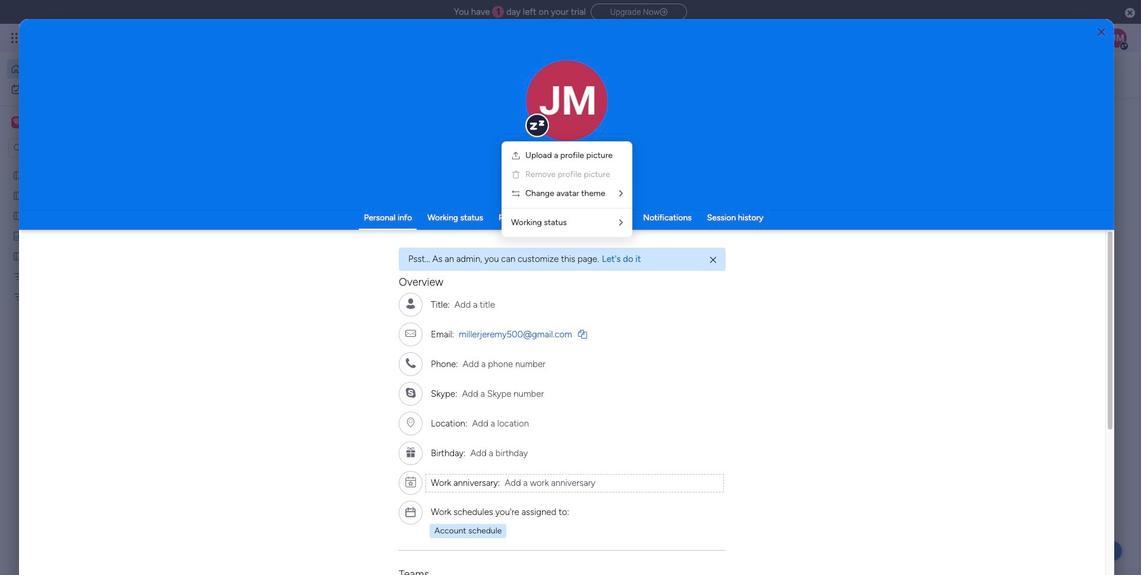 Task type: locate. For each thing, give the bounding box(es) containing it.
select product image
[[11, 32, 23, 44]]

dialog
[[19, 19, 1115, 575]]

menu
[[502, 141, 632, 237]]

jeremy miller image
[[1108, 29, 1127, 48]]

quick search results list box
[[219, 135, 887, 292]]

workspace image
[[11, 116, 23, 129], [13, 116, 21, 129]]

0 horizontal spatial component image
[[399, 259, 410, 270]]

1 vertical spatial option
[[7, 80, 144, 99]]

1 horizontal spatial component image
[[608, 483, 619, 494]]

1 vertical spatial list arrow image
[[619, 219, 623, 227]]

remove from favorites image
[[524, 241, 536, 253]]

list box
[[0, 163, 152, 467]]

option
[[7, 59, 144, 78], [7, 80, 144, 99], [0, 164, 152, 167]]

shareable board image
[[12, 169, 24, 181]]

2 list arrow image from the top
[[619, 219, 623, 227]]

list arrow image
[[619, 190, 623, 198], [619, 219, 623, 227]]

dapulse rightstroke image
[[660, 8, 668, 17]]

add to favorites image
[[689, 241, 701, 253]]

shareable board image
[[399, 241, 412, 254]]

public board image
[[12, 190, 24, 201], [564, 241, 577, 254], [729, 241, 743, 254], [12, 250, 24, 262]]

0 vertical spatial list arrow image
[[619, 190, 623, 198]]

component image
[[564, 259, 575, 270], [729, 259, 740, 270]]

public board image right remove from favorites icon at the left of page
[[564, 241, 577, 254]]

workspace image
[[571, 466, 600, 494]]

2 component image from the left
[[729, 259, 740, 270]]

component image right workspace icon
[[608, 483, 619, 494]]

component image
[[399, 259, 410, 270], [608, 483, 619, 494]]

copied! image
[[578, 330, 587, 339]]

public board image down shareable board icon
[[12, 190, 24, 201]]

1 horizontal spatial component image
[[729, 259, 740, 270]]

menu item
[[511, 168, 623, 182]]

0 horizontal spatial component image
[[564, 259, 575, 270]]

component image down shareable board image
[[399, 259, 410, 270]]

2 vertical spatial option
[[0, 164, 152, 167]]

close image
[[1098, 28, 1105, 37]]



Task type: vqa. For each thing, say whether or not it's contained in the screenshot.
top list arrow image
yes



Task type: describe. For each thing, give the bounding box(es) containing it.
1 component image from the left
[[564, 259, 575, 270]]

public board image
[[12, 210, 24, 221]]

change avatar theme image
[[511, 189, 521, 199]]

dapulse x slim image
[[710, 255, 716, 266]]

1 vertical spatial component image
[[608, 483, 619, 494]]

workspace selection element
[[11, 115, 99, 131]]

dapulse close image
[[1125, 7, 1135, 19]]

public board image right add to favorites image
[[729, 241, 743, 254]]

1 list arrow image from the top
[[619, 190, 623, 198]]

0 vertical spatial option
[[7, 59, 144, 78]]

2 workspace image from the left
[[13, 116, 21, 129]]

Search in workspace field
[[25, 141, 99, 155]]

public board image down public dashboard icon
[[12, 250, 24, 262]]

1 workspace image from the left
[[11, 116, 23, 129]]

0 vertical spatial component image
[[399, 259, 410, 270]]

public dashboard image
[[12, 230, 24, 241]]



